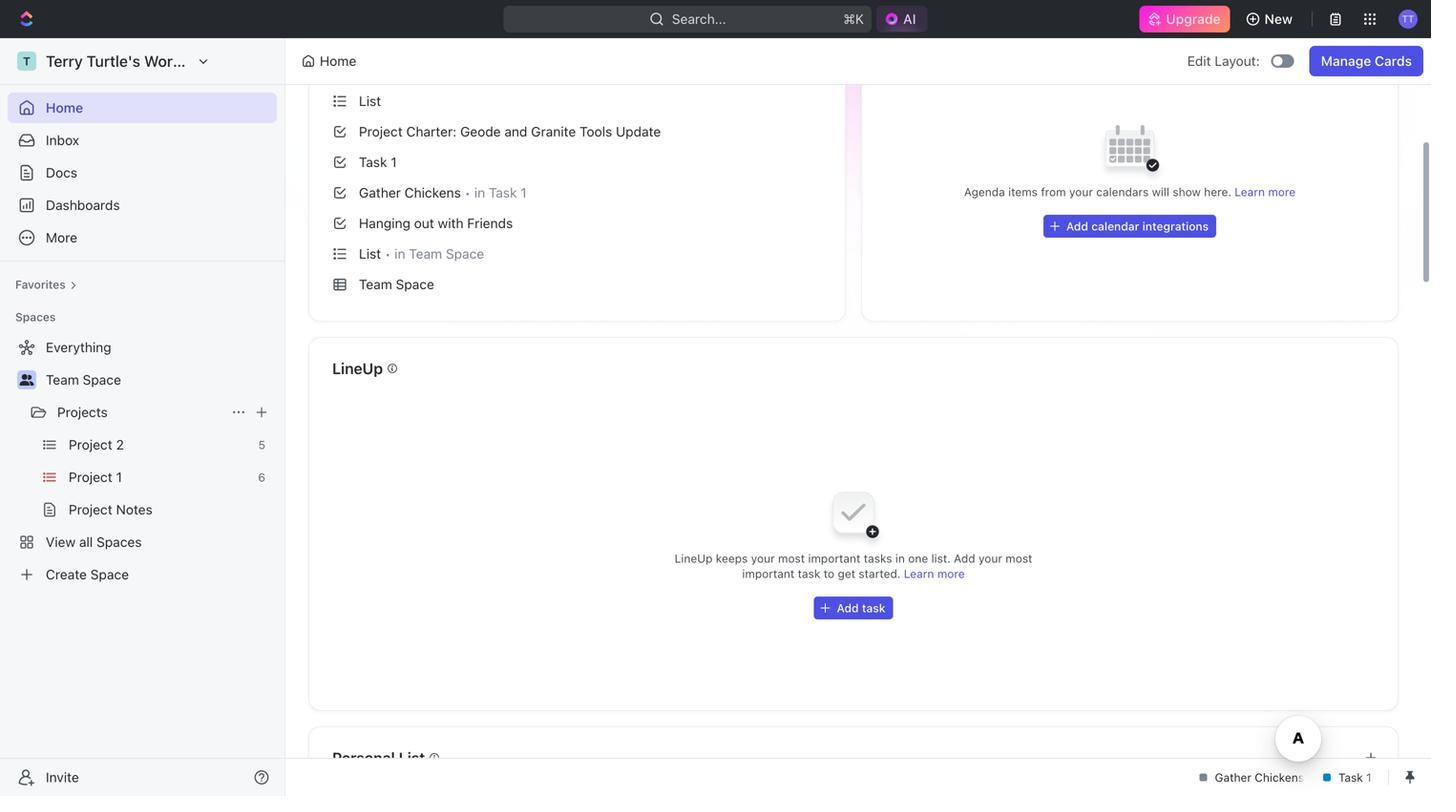 Task type: describe. For each thing, give the bounding box(es) containing it.
learn more
[[904, 567, 965, 581]]

dashboards link
[[8, 190, 277, 221]]

0 vertical spatial important
[[808, 552, 861, 565]]

projects link
[[57, 397, 223, 428]]

new
[[1265, 11, 1293, 27]]

1 vertical spatial learn
[[904, 567, 934, 581]]

personal list
[[332, 749, 425, 767]]

will
[[1152, 185, 1170, 199]]

integrations
[[1143, 220, 1209, 233]]

1 for task 1
[[391, 154, 397, 170]]

show
[[1173, 185, 1201, 199]]

project for project notes
[[69, 502, 112, 518]]

new button
[[1238, 4, 1304, 34]]

1 horizontal spatial home
[[320, 53, 356, 69]]

inbox link
[[8, 125, 277, 156]]

team space inside 'sidebar' "navigation"
[[46, 372, 121, 388]]

ai
[[903, 11, 916, 27]]

2 horizontal spatial 1
[[521, 185, 527, 201]]

tt
[[1402, 13, 1415, 24]]

task inside lineup keeps your most important tasks in one list. add your most important task to get started.
[[798, 567, 821, 581]]

one
[[908, 552, 928, 565]]

• inside list • in team space
[[385, 247, 391, 261]]

1 horizontal spatial task
[[489, 185, 517, 201]]

0 horizontal spatial more
[[938, 567, 965, 581]]

upgrade link
[[1140, 6, 1231, 32]]

create space link
[[8, 560, 273, 590]]

space up projects
[[83, 372, 121, 388]]

workspace
[[144, 52, 223, 70]]

0 vertical spatial team space link
[[325, 269, 837, 300]]

view all spaces link
[[8, 527, 273, 558]]

project 2
[[69, 437, 124, 453]]

docs
[[46, 165, 77, 180]]

charter:
[[406, 124, 457, 139]]

1 horizontal spatial spaces
[[96, 534, 142, 550]]

lineup for lineup
[[332, 360, 383, 378]]

items
[[1008, 185, 1038, 199]]

gather
[[359, 185, 401, 201]]

space down with
[[446, 246, 484, 262]]

create space
[[46, 567, 129, 582]]

search...
[[672, 11, 726, 27]]

hanging out with friends link
[[325, 208, 837, 239]]

get
[[838, 567, 856, 581]]

gather chickens • in task 1
[[359, 185, 527, 201]]

more button
[[8, 222, 277, 253]]

sidebar navigation
[[0, 38, 289, 796]]

view all spaces
[[46, 534, 142, 550]]

geode
[[460, 124, 501, 139]]

1 horizontal spatial your
[[979, 552, 1003, 565]]

project charter: geode and granite tools update link
[[325, 116, 837, 147]]

add calendar integrations button
[[1044, 215, 1217, 238]]

from
[[1041, 185, 1066, 199]]

in inside lineup keeps your most important tasks in one list. add your most important task to get started.
[[896, 552, 905, 565]]

terry
[[46, 52, 83, 70]]

task inside button
[[862, 602, 886, 615]]

everything
[[46, 339, 111, 355]]

add inside lineup keeps your most important tasks in one list. add your most important task to get started.
[[954, 552, 976, 565]]

2 vertical spatial list
[[399, 749, 425, 767]]

0 horizontal spatial in
[[395, 246, 405, 262]]

add task
[[837, 602, 886, 615]]

5
[[258, 438, 265, 452]]

inbox
[[46, 132, 79, 148]]

1 vertical spatial team
[[359, 276, 392, 292]]

• inside gather chickens • in task 1
[[465, 186, 471, 200]]

notes
[[116, 502, 153, 518]]

update
[[616, 124, 661, 139]]

manage cards
[[1321, 53, 1412, 69]]

project for project charter: geode and granite tools update
[[359, 124, 403, 139]]

dashboards
[[46, 197, 120, 213]]

and
[[505, 124, 528, 139]]

0 horizontal spatial your
[[751, 552, 775, 565]]

add for add calendar integrations
[[1067, 220, 1089, 233]]

user group image
[[20, 374, 34, 386]]

all
[[79, 534, 93, 550]]

6
[[258, 471, 265, 484]]

manage cards button
[[1310, 46, 1424, 76]]

favorites button
[[8, 273, 85, 296]]

list link
[[325, 86, 837, 116]]

home link
[[8, 93, 277, 123]]

invite
[[46, 770, 79, 785]]

add calendar integrations
[[1067, 220, 1209, 233]]

everything link
[[8, 332, 273, 363]]

with
[[438, 215, 464, 231]]

calendars
[[1096, 185, 1149, 199]]

friends
[[467, 215, 513, 231]]

team inside tree
[[46, 372, 79, 388]]

terry turtle's workspace, , element
[[17, 52, 36, 71]]

out
[[414, 215, 434, 231]]

⌘k
[[843, 11, 864, 27]]

projects
[[57, 404, 108, 420]]

favorites
[[15, 278, 66, 291]]

project 1 link
[[69, 462, 251, 493]]

manage
[[1321, 53, 1371, 69]]

terry turtle's workspace
[[46, 52, 223, 70]]

project for project 2
[[69, 437, 112, 453]]

project 2 link
[[69, 430, 251, 460]]

agenda
[[964, 185, 1005, 199]]



Task type: locate. For each thing, give the bounding box(es) containing it.
learn down one
[[904, 567, 934, 581]]

space
[[446, 246, 484, 262], [396, 276, 434, 292], [83, 372, 121, 388], [90, 567, 129, 582]]

1 down 2
[[116, 469, 122, 485]]

0 horizontal spatial task
[[359, 154, 387, 170]]

tools
[[580, 124, 612, 139]]

more down list.
[[938, 567, 965, 581]]

1 horizontal spatial more
[[1268, 185, 1296, 199]]

0 horizontal spatial add
[[837, 602, 859, 615]]

0 vertical spatial add
[[1067, 220, 1089, 233]]

spaces right all
[[96, 534, 142, 550]]

project down project 2
[[69, 469, 112, 485]]

2 horizontal spatial team
[[409, 246, 442, 262]]

2 most from the left
[[1006, 552, 1033, 565]]

1 horizontal spatial in
[[474, 185, 485, 201]]

team space
[[359, 276, 434, 292], [46, 372, 121, 388]]

learn right "here." at right top
[[1235, 185, 1265, 199]]

learn more link for lineup keeps your most important tasks in one list. add your most important task to get started.
[[904, 567, 965, 581]]

learn more link for agenda items from your calendars will show here.
[[1235, 185, 1296, 199]]

1 horizontal spatial task
[[862, 602, 886, 615]]

team down out
[[409, 246, 442, 262]]

0 horizontal spatial 1
[[116, 469, 122, 485]]

hanging
[[359, 215, 411, 231]]

1
[[391, 154, 397, 170], [521, 185, 527, 201], [116, 469, 122, 485]]

team space link down everything link on the top of page
[[46, 365, 273, 395]]

1 horizontal spatial learn more link
[[1235, 185, 1296, 199]]

add for add task
[[837, 602, 859, 615]]

0 horizontal spatial lineup
[[332, 360, 383, 378]]

in
[[474, 185, 485, 201], [395, 246, 405, 262], [896, 552, 905, 565]]

1 vertical spatial spaces
[[96, 534, 142, 550]]

home
[[320, 53, 356, 69], [46, 100, 83, 116]]

tree inside 'sidebar' "navigation"
[[8, 332, 277, 590]]

project
[[359, 124, 403, 139], [69, 437, 112, 453], [69, 469, 112, 485], [69, 502, 112, 518]]

team down list • in team space
[[359, 276, 392, 292]]

project up "view all spaces"
[[69, 502, 112, 518]]

0 horizontal spatial important
[[742, 567, 795, 581]]

1 vertical spatial task
[[862, 602, 886, 615]]

1 horizontal spatial team space
[[359, 276, 434, 292]]

project up task 1
[[359, 124, 403, 139]]

personal
[[332, 749, 395, 767]]

0 horizontal spatial home
[[46, 100, 83, 116]]

chickens
[[405, 185, 461, 201]]

1 vertical spatial in
[[395, 246, 405, 262]]

1 vertical spatial list
[[359, 246, 381, 262]]

0 vertical spatial task
[[798, 567, 821, 581]]

0 vertical spatial team
[[409, 246, 442, 262]]

most right the keeps
[[778, 552, 805, 565]]

1 horizontal spatial team
[[359, 276, 392, 292]]

1 horizontal spatial most
[[1006, 552, 1033, 565]]

0 horizontal spatial team space link
[[46, 365, 273, 395]]

2 vertical spatial in
[[896, 552, 905, 565]]

edit layout:
[[1188, 53, 1260, 69]]

tt button
[[1393, 4, 1424, 34]]

task
[[798, 567, 821, 581], [862, 602, 886, 615]]

list for list
[[359, 93, 381, 109]]

2 horizontal spatial in
[[896, 552, 905, 565]]

0 horizontal spatial learn more link
[[904, 567, 965, 581]]

important down the keeps
[[742, 567, 795, 581]]

lineup keeps your most important tasks in one list. add your most important task to get started.
[[675, 552, 1033, 581]]

1 inside "link"
[[116, 469, 122, 485]]

0 vertical spatial lineup
[[332, 360, 383, 378]]

create
[[46, 567, 87, 582]]

layout:
[[1215, 53, 1260, 69]]

1 for project 1
[[116, 469, 122, 485]]

task 1 link
[[325, 147, 837, 178]]

keeps
[[716, 552, 748, 565]]

edit
[[1188, 53, 1211, 69]]

2
[[116, 437, 124, 453]]

your right 'from'
[[1069, 185, 1093, 199]]

0 vertical spatial home
[[320, 53, 356, 69]]

1 horizontal spatial lineup
[[675, 552, 713, 565]]

project charter: geode and granite tools update
[[359, 124, 661, 139]]

learn more link
[[1235, 185, 1296, 199], [904, 567, 965, 581]]

spaces
[[15, 310, 56, 324], [96, 534, 142, 550]]

hanging out with friends
[[359, 215, 513, 231]]

0 vertical spatial list
[[359, 93, 381, 109]]

1 vertical spatial important
[[742, 567, 795, 581]]

view
[[46, 534, 76, 550]]

1 vertical spatial task
[[489, 185, 517, 201]]

calendar
[[1092, 220, 1140, 233]]

1 horizontal spatial team space link
[[325, 269, 837, 300]]

team right user group icon
[[46, 372, 79, 388]]

tree containing everything
[[8, 332, 277, 590]]

task
[[359, 154, 387, 170], [489, 185, 517, 201]]

list right 'personal'
[[399, 749, 425, 767]]

1 vertical spatial lineup
[[675, 552, 713, 565]]

more
[[46, 230, 77, 245]]

add
[[1067, 220, 1089, 233], [954, 552, 976, 565], [837, 602, 859, 615]]

task up the 'gather'
[[359, 154, 387, 170]]

learn more link right "here." at right top
[[1235, 185, 1296, 199]]

team space down list • in team space
[[359, 276, 434, 292]]

1 vertical spatial home
[[46, 100, 83, 116]]

add left calendar
[[1067, 220, 1089, 233]]

list up task 1
[[359, 93, 381, 109]]

2 vertical spatial 1
[[116, 469, 122, 485]]

to
[[824, 567, 835, 581]]

home inside 'sidebar' "navigation"
[[46, 100, 83, 116]]

1 horizontal spatial 1
[[391, 154, 397, 170]]

1 vertical spatial team space
[[46, 372, 121, 388]]

list for list • in team space
[[359, 246, 381, 262]]

0 horizontal spatial task
[[798, 567, 821, 581]]

team space link
[[325, 269, 837, 300], [46, 365, 273, 395]]

task left to
[[798, 567, 821, 581]]

list down hanging
[[359, 246, 381, 262]]

more right "here." at right top
[[1268, 185, 1296, 199]]

in left one
[[896, 552, 905, 565]]

1 horizontal spatial •
[[465, 186, 471, 200]]

1 most from the left
[[778, 552, 805, 565]]

started.
[[859, 567, 901, 581]]

here.
[[1204, 185, 1232, 199]]

task up the friends
[[489, 185, 517, 201]]

0 vertical spatial team space
[[359, 276, 434, 292]]

0 horizontal spatial most
[[778, 552, 805, 565]]

learn
[[1235, 185, 1265, 199], [904, 567, 934, 581]]

2 horizontal spatial add
[[1067, 220, 1089, 233]]

tree
[[8, 332, 277, 590]]

0 vertical spatial task
[[359, 154, 387, 170]]

0 horizontal spatial •
[[385, 247, 391, 261]]

1 vertical spatial more
[[938, 567, 965, 581]]

in up the friends
[[474, 185, 485, 201]]

task 1
[[359, 154, 397, 170]]

upgrade
[[1166, 11, 1221, 27]]

• right chickens
[[465, 186, 471, 200]]

0 horizontal spatial team
[[46, 372, 79, 388]]

more
[[1268, 185, 1296, 199], [938, 567, 965, 581]]

0 horizontal spatial team space
[[46, 372, 121, 388]]

0 vertical spatial in
[[474, 185, 485, 201]]

add right list.
[[954, 552, 976, 565]]

0 vertical spatial learn more link
[[1235, 185, 1296, 199]]

1 horizontal spatial important
[[808, 552, 861, 565]]

spaces down favorites
[[15, 310, 56, 324]]

lineup for lineup keeps your most important tasks in one list. add your most important task to get started.
[[675, 552, 713, 565]]

1 vertical spatial learn more link
[[904, 567, 965, 581]]

0 vertical spatial •
[[465, 186, 471, 200]]

list • in team space
[[359, 246, 484, 262]]

project inside "link"
[[69, 469, 112, 485]]

most right list.
[[1006, 552, 1033, 565]]

your right list.
[[979, 552, 1003, 565]]

1 horizontal spatial learn
[[1235, 185, 1265, 199]]

agenda items from your calendars will show here. learn more
[[964, 185, 1296, 199]]

tasks
[[864, 552, 892, 565]]

project 1
[[69, 469, 122, 485]]

project left 2
[[69, 437, 112, 453]]

• down hanging
[[385, 247, 391, 261]]

most
[[778, 552, 805, 565], [1006, 552, 1033, 565]]

list
[[359, 93, 381, 109], [359, 246, 381, 262], [399, 749, 425, 767]]

in down hanging
[[395, 246, 405, 262]]

t
[[23, 54, 31, 68]]

list.
[[932, 552, 951, 565]]

1 vertical spatial team space link
[[46, 365, 273, 395]]

add task button
[[814, 597, 893, 620]]

turtle's
[[87, 52, 140, 70]]

team space up projects
[[46, 372, 121, 388]]

0 vertical spatial 1
[[391, 154, 397, 170]]

project for project 1
[[69, 469, 112, 485]]

add down get
[[837, 602, 859, 615]]

cards
[[1375, 53, 1412, 69]]

0 vertical spatial more
[[1268, 185, 1296, 199]]

2 vertical spatial team
[[46, 372, 79, 388]]

ai button
[[877, 6, 928, 32]]

team space link down hanging out with friends 'link'
[[325, 269, 837, 300]]

1 down and at the left of page
[[521, 185, 527, 201]]

granite
[[531, 124, 576, 139]]

1 vertical spatial add
[[954, 552, 976, 565]]

space down list • in team space
[[396, 276, 434, 292]]

project notes link
[[69, 495, 273, 525]]

task down 'started.'
[[862, 602, 886, 615]]

important up to
[[808, 552, 861, 565]]

your right the keeps
[[751, 552, 775, 565]]

add task button
[[814, 597, 893, 620]]

add inside dropdown button
[[837, 602, 859, 615]]

1 horizontal spatial add
[[954, 552, 976, 565]]

2 vertical spatial add
[[837, 602, 859, 615]]

2 horizontal spatial your
[[1069, 185, 1093, 199]]

lineup
[[332, 360, 383, 378], [675, 552, 713, 565]]

lineup inside lineup keeps your most important tasks in one list. add your most important task to get started.
[[675, 552, 713, 565]]

space down "view all spaces"
[[90, 567, 129, 582]]

1 vertical spatial 1
[[521, 185, 527, 201]]

project notes
[[69, 502, 153, 518]]

0 horizontal spatial spaces
[[15, 310, 56, 324]]

0 vertical spatial spaces
[[15, 310, 56, 324]]

1 up the 'gather'
[[391, 154, 397, 170]]

0 vertical spatial learn
[[1235, 185, 1265, 199]]

1 vertical spatial •
[[385, 247, 391, 261]]

docs link
[[8, 158, 277, 188]]

learn more link down list.
[[904, 567, 965, 581]]

0 horizontal spatial learn
[[904, 567, 934, 581]]



Task type: vqa. For each thing, say whether or not it's contained in the screenshot.
topmost ‎task
no



